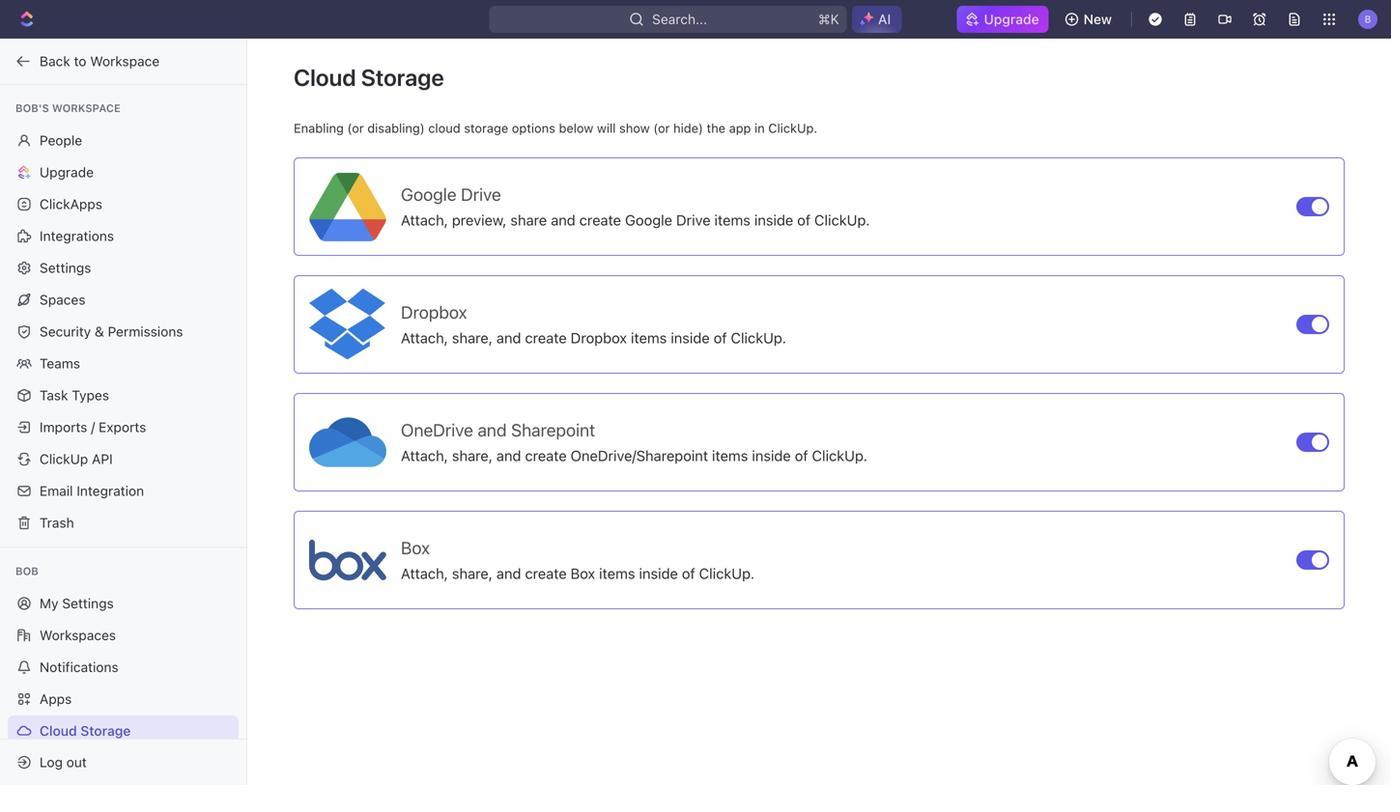 Task type: describe. For each thing, give the bounding box(es) containing it.
items inside google drive attach, preview, share and create google drive items inside of clickup.
[[715, 212, 751, 229]]

imports / exports link
[[8, 412, 239, 443]]

0 vertical spatial cloud storage
[[294, 64, 444, 91]]

attach, inside onedrive and sharepoint attach, share, and create onedrive/sharepoint items inside of clickup.
[[401, 447, 448, 464]]

0 horizontal spatial google
[[401, 184, 457, 205]]

clickapps link
[[8, 189, 239, 220]]

workspaces
[[40, 628, 116, 644]]

task types
[[40, 387, 109, 403]]

hide)
[[674, 121, 703, 135]]

back
[[40, 53, 70, 69]]

ai button
[[852, 6, 902, 33]]

new button
[[1057, 4, 1124, 35]]

create inside google drive attach, preview, share and create google drive items inside of clickup.
[[580, 212, 621, 229]]

out
[[66, 755, 87, 771]]

apps link
[[8, 684, 239, 715]]

workspaces link
[[8, 620, 239, 651]]

items inside dropbox attach, share, and create dropbox items inside of clickup.
[[631, 330, 667, 346]]

1 horizontal spatial box
[[571, 565, 595, 582]]

storage
[[464, 121, 508, 135]]

cloud storage link
[[8, 716, 239, 747]]

and inside box attach, share, and create box items inside of clickup.
[[497, 565, 521, 582]]

b
[[1365, 13, 1371, 24]]

exports
[[99, 419, 146, 435]]

1 horizontal spatial dropbox
[[571, 330, 627, 346]]

integrations
[[40, 228, 114, 244]]

show
[[619, 121, 650, 135]]

of inside onedrive and sharepoint attach, share, and create onedrive/sharepoint items inside of clickup.
[[795, 447, 808, 464]]

workspace inside button
[[90, 53, 160, 69]]

onedrive and sharepoint attach, share, and create onedrive/sharepoint items inside of clickup.
[[401, 420, 868, 464]]

new
[[1084, 11, 1112, 27]]

2 (or from the left
[[653, 121, 670, 135]]

clickup. inside dropbox attach, share, and create dropbox items inside of clickup.
[[731, 330, 786, 346]]

enabling
[[294, 121, 344, 135]]

email integration link
[[8, 476, 239, 507]]

my settings
[[40, 596, 114, 612]]

teams
[[40, 356, 80, 372]]

trash link
[[8, 508, 239, 539]]

1 (or from the left
[[347, 121, 364, 135]]

below
[[559, 121, 594, 135]]

create inside dropbox attach, share, and create dropbox items inside of clickup.
[[525, 330, 567, 346]]

to
[[74, 53, 86, 69]]

disabling)
[[367, 121, 425, 135]]

create inside box attach, share, and create box items inside of clickup.
[[525, 565, 567, 582]]

/
[[91, 419, 95, 435]]

ai
[[878, 11, 891, 27]]

enabling (or disabling) cloud storage options below will show (or hide) the app in clickup.
[[294, 121, 817, 135]]

onedrive/sharepoint
[[571, 447, 708, 464]]

the
[[707, 121, 726, 135]]

1 vertical spatial drive
[[676, 212, 711, 229]]

options
[[512, 121, 556, 135]]

attach, inside dropbox attach, share, and create dropbox items inside of clickup.
[[401, 330, 448, 346]]

attach, inside box attach, share, and create box items inside of clickup.
[[401, 565, 448, 582]]

inside inside dropbox attach, share, and create dropbox items inside of clickup.
[[671, 330, 710, 346]]

clickup api link
[[8, 444, 239, 475]]

will
[[597, 121, 616, 135]]

task
[[40, 387, 68, 403]]

imports / exports
[[40, 419, 146, 435]]

log
[[40, 755, 63, 771]]

0 horizontal spatial storage
[[81, 723, 131, 739]]

clickapps
[[40, 196, 102, 212]]

email integration
[[40, 483, 144, 499]]

0 vertical spatial upgrade link
[[957, 6, 1049, 33]]

and inside dropbox attach, share, and create dropbox items inside of clickup.
[[497, 330, 521, 346]]

dropbox attach, share, and create dropbox items inside of clickup.
[[401, 302, 786, 346]]

integrations link
[[8, 221, 239, 252]]

people link
[[8, 125, 239, 156]]

1 vertical spatial cloud storage
[[40, 723, 131, 739]]

bob
[[15, 565, 38, 578]]

security & permissions
[[40, 324, 183, 340]]

imports
[[40, 419, 87, 435]]

clickup. inside google drive attach, preview, share and create google drive items inside of clickup.
[[815, 212, 870, 229]]

security & permissions link
[[8, 316, 239, 347]]

bob's
[[15, 102, 49, 115]]

&
[[95, 324, 104, 340]]



Task type: vqa. For each thing, say whether or not it's contained in the screenshot.
bottom share,
yes



Task type: locate. For each thing, give the bounding box(es) containing it.
1 attach, from the top
[[401, 212, 448, 229]]

email
[[40, 483, 73, 499]]

teams link
[[8, 348, 239, 379]]

1 vertical spatial upgrade
[[40, 164, 94, 180]]

trash
[[40, 515, 74, 531]]

bob's workspace
[[15, 102, 121, 115]]

of
[[797, 212, 811, 229], [714, 330, 727, 346], [795, 447, 808, 464], [682, 565, 695, 582]]

0 vertical spatial storage
[[361, 64, 444, 91]]

1 vertical spatial box
[[571, 565, 595, 582]]

cloud storage up out
[[40, 723, 131, 739]]

search...
[[653, 11, 708, 27]]

1 vertical spatial share,
[[452, 447, 493, 464]]

share
[[511, 212, 547, 229]]

0 vertical spatial upgrade
[[984, 11, 1039, 27]]

cloud up enabling
[[294, 64, 356, 91]]

1 horizontal spatial storage
[[361, 64, 444, 91]]

storage up log out button at the left of page
[[81, 723, 131, 739]]

api
[[92, 451, 113, 467]]

drive
[[461, 184, 501, 205], [676, 212, 711, 229]]

1 vertical spatial settings
[[62, 596, 114, 612]]

workspace up people
[[52, 102, 121, 115]]

share, for box
[[452, 565, 493, 582]]

spaces
[[40, 292, 85, 308]]

0 horizontal spatial upgrade
[[40, 164, 94, 180]]

1 vertical spatial google
[[625, 212, 673, 229]]

share, inside dropbox attach, share, and create dropbox items inside of clickup.
[[452, 330, 493, 346]]

1 horizontal spatial upgrade
[[984, 11, 1039, 27]]

1 horizontal spatial drive
[[676, 212, 711, 229]]

2 vertical spatial share,
[[452, 565, 493, 582]]

and
[[551, 212, 576, 229], [497, 330, 521, 346], [478, 420, 507, 441], [497, 447, 521, 464], [497, 565, 521, 582]]

create
[[580, 212, 621, 229], [525, 330, 567, 346], [525, 447, 567, 464], [525, 565, 567, 582]]

1 vertical spatial cloud
[[40, 723, 77, 739]]

(or right enabling
[[347, 121, 364, 135]]

in
[[755, 121, 765, 135]]

box
[[401, 538, 430, 559], [571, 565, 595, 582]]

1 vertical spatial upgrade link
[[8, 157, 239, 188]]

spaces link
[[8, 285, 239, 315]]

upgrade link left new button
[[957, 6, 1049, 33]]

log out
[[40, 755, 87, 771]]

1 horizontal spatial upgrade link
[[957, 6, 1049, 33]]

0 vertical spatial box
[[401, 538, 430, 559]]

1 horizontal spatial cloud
[[294, 64, 356, 91]]

sharepoint
[[511, 420, 595, 441]]

0 horizontal spatial cloud storage
[[40, 723, 131, 739]]

create inside onedrive and sharepoint attach, share, and create onedrive/sharepoint items inside of clickup.
[[525, 447, 567, 464]]

0 vertical spatial share,
[[452, 330, 493, 346]]

1 horizontal spatial cloud storage
[[294, 64, 444, 91]]

3 share, from the top
[[452, 565, 493, 582]]

box attach, share, and create box items inside of clickup.
[[401, 538, 755, 582]]

back to workspace
[[40, 53, 160, 69]]

onedrive
[[401, 420, 473, 441]]

0 horizontal spatial dropbox
[[401, 302, 467, 323]]

dropbox
[[401, 302, 467, 323], [571, 330, 627, 346]]

items inside box attach, share, and create box items inside of clickup.
[[599, 565, 635, 582]]

inside inside box attach, share, and create box items inside of clickup.
[[639, 565, 678, 582]]

settings
[[40, 260, 91, 276], [62, 596, 114, 612]]

clickup api
[[40, 451, 113, 467]]

attach, inside google drive attach, preview, share and create google drive items inside of clickup.
[[401, 212, 448, 229]]

1 share, from the top
[[452, 330, 493, 346]]

0 vertical spatial workspace
[[90, 53, 160, 69]]

types
[[72, 387, 109, 403]]

items inside onedrive and sharepoint attach, share, and create onedrive/sharepoint items inside of clickup.
[[712, 447, 748, 464]]

(or left hide)
[[653, 121, 670, 135]]

notifications
[[40, 659, 119, 675]]

0 vertical spatial google
[[401, 184, 457, 205]]

clickup.
[[768, 121, 817, 135], [815, 212, 870, 229], [731, 330, 786, 346], [812, 447, 868, 464], [699, 565, 755, 582]]

0 vertical spatial dropbox
[[401, 302, 467, 323]]

google drive attach, preview, share and create google drive items inside of clickup.
[[401, 184, 870, 229]]

clickup
[[40, 451, 88, 467]]

app
[[729, 121, 751, 135]]

share, inside onedrive and sharepoint attach, share, and create onedrive/sharepoint items inside of clickup.
[[452, 447, 493, 464]]

people
[[40, 132, 82, 148]]

and inside google drive attach, preview, share and create google drive items inside of clickup.
[[551, 212, 576, 229]]

b button
[[1353, 4, 1384, 35]]

of inside google drive attach, preview, share and create google drive items inside of clickup.
[[797, 212, 811, 229]]

google
[[401, 184, 457, 205], [625, 212, 673, 229]]

of inside dropbox attach, share, and create dropbox items inside of clickup.
[[714, 330, 727, 346]]

4 attach, from the top
[[401, 565, 448, 582]]

drive down hide)
[[676, 212, 711, 229]]

items
[[715, 212, 751, 229], [631, 330, 667, 346], [712, 447, 748, 464], [599, 565, 635, 582]]

1 vertical spatial workspace
[[52, 102, 121, 115]]

google up preview,
[[401, 184, 457, 205]]

2 share, from the top
[[452, 447, 493, 464]]

1 horizontal spatial google
[[625, 212, 673, 229]]

cloud storage
[[294, 64, 444, 91], [40, 723, 131, 739]]

upgrade link
[[957, 6, 1049, 33], [8, 157, 239, 188]]

of inside box attach, share, and create box items inside of clickup.
[[682, 565, 695, 582]]

2 attach, from the top
[[401, 330, 448, 346]]

0 horizontal spatial cloud
[[40, 723, 77, 739]]

my
[[40, 596, 58, 612]]

⌘k
[[819, 11, 840, 27]]

clickup. inside onedrive and sharepoint attach, share, and create onedrive/sharepoint items inside of clickup.
[[812, 447, 868, 464]]

upgrade link up clickapps link on the top of page
[[8, 157, 239, 188]]

0 horizontal spatial (or
[[347, 121, 364, 135]]

inside inside onedrive and sharepoint attach, share, and create onedrive/sharepoint items inside of clickup.
[[752, 447, 791, 464]]

upgrade left new button
[[984, 11, 1039, 27]]

back to workspace button
[[8, 46, 229, 77]]

1 vertical spatial dropbox
[[571, 330, 627, 346]]

storage up disabling)
[[361, 64, 444, 91]]

cloud storage up disabling)
[[294, 64, 444, 91]]

apps
[[40, 691, 72, 707]]

storage
[[361, 64, 444, 91], [81, 723, 131, 739]]

log out button
[[8, 747, 230, 778]]

workspace right to
[[90, 53, 160, 69]]

0 horizontal spatial box
[[401, 538, 430, 559]]

clickup. inside box attach, share, and create box items inside of clickup.
[[699, 565, 755, 582]]

inside inside google drive attach, preview, share and create google drive items inside of clickup.
[[755, 212, 794, 229]]

integration
[[77, 483, 144, 499]]

drive up preview,
[[461, 184, 501, 205]]

settings up workspaces
[[62, 596, 114, 612]]

0 vertical spatial settings
[[40, 260, 91, 276]]

upgrade for the bottom upgrade link
[[40, 164, 94, 180]]

0 vertical spatial drive
[[461, 184, 501, 205]]

share,
[[452, 330, 493, 346], [452, 447, 493, 464], [452, 565, 493, 582]]

settings link
[[8, 253, 239, 284]]

1 horizontal spatial (or
[[653, 121, 670, 135]]

workspace
[[90, 53, 160, 69], [52, 102, 121, 115]]

upgrade for topmost upgrade link
[[984, 11, 1039, 27]]

notifications link
[[8, 652, 239, 683]]

upgrade
[[984, 11, 1039, 27], [40, 164, 94, 180]]

upgrade up clickapps
[[40, 164, 94, 180]]

settings up the spaces
[[40, 260, 91, 276]]

cloud up log out
[[40, 723, 77, 739]]

my settings link
[[8, 588, 239, 619]]

cloud
[[294, 64, 356, 91], [40, 723, 77, 739]]

1 vertical spatial storage
[[81, 723, 131, 739]]

attach,
[[401, 212, 448, 229], [401, 330, 448, 346], [401, 447, 448, 464], [401, 565, 448, 582]]

3 attach, from the top
[[401, 447, 448, 464]]

security
[[40, 324, 91, 340]]

0 vertical spatial cloud
[[294, 64, 356, 91]]

task types link
[[8, 380, 239, 411]]

share, inside box attach, share, and create box items inside of clickup.
[[452, 565, 493, 582]]

cloud
[[428, 121, 461, 135]]

share, for dropbox
[[452, 330, 493, 346]]

google down show
[[625, 212, 673, 229]]

0 horizontal spatial drive
[[461, 184, 501, 205]]

(or
[[347, 121, 364, 135], [653, 121, 670, 135]]

0 horizontal spatial upgrade link
[[8, 157, 239, 188]]

permissions
[[108, 324, 183, 340]]

preview,
[[452, 212, 507, 229]]



